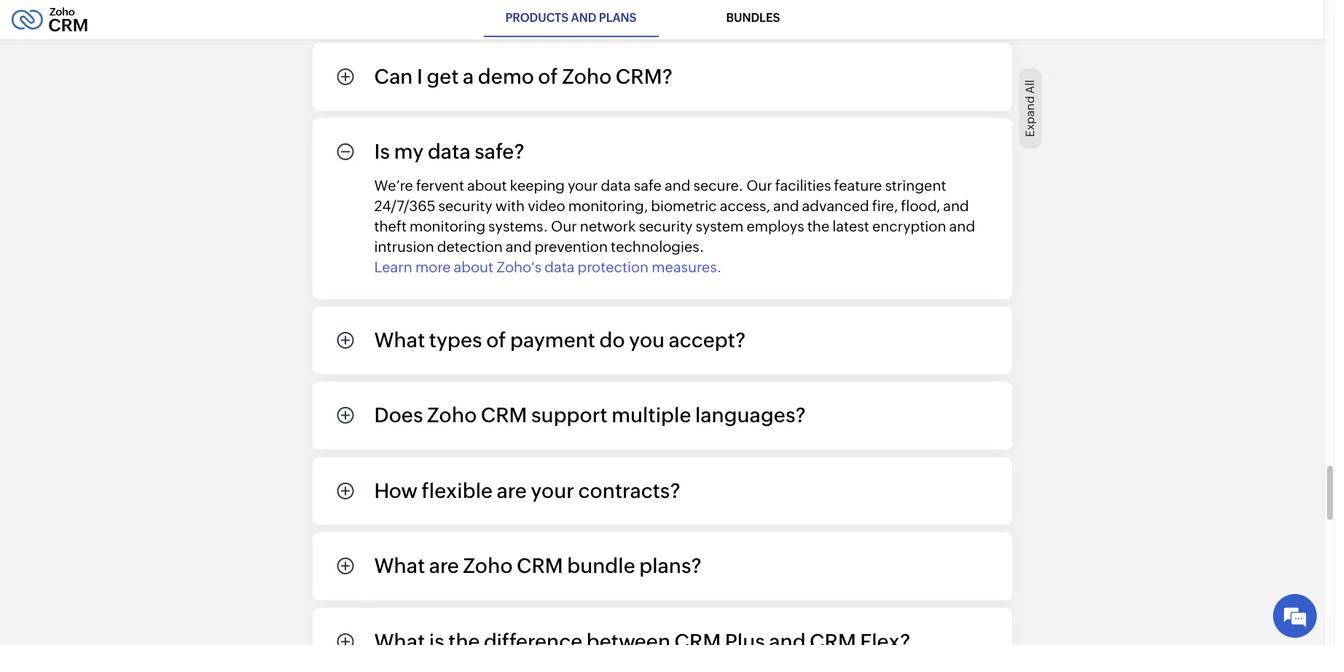 Task type: vqa. For each thing, say whether or not it's contained in the screenshot.
"is my data safe?"
yes



Task type: locate. For each thing, give the bounding box(es) containing it.
intrusion
[[374, 238, 434, 255]]

data up monitoring, on the top of page
[[601, 177, 631, 194]]

1 horizontal spatial are
[[497, 479, 527, 503]]

expand
[[1023, 96, 1037, 137]]

fire,
[[872, 197, 898, 214]]

and right 'flood,'
[[943, 197, 969, 214]]

0 vertical spatial crm
[[481, 404, 527, 427]]

security up monitoring
[[438, 197, 492, 214]]

flood,
[[901, 197, 940, 214]]

0 horizontal spatial our
[[551, 218, 577, 234]]

0 vertical spatial zoho
[[562, 65, 612, 88]]

access,
[[720, 197, 770, 214]]

can
[[374, 65, 413, 88]]

and up biometric on the top of page
[[665, 177, 690, 194]]

biometric
[[651, 197, 717, 214]]

of right demo
[[538, 65, 558, 88]]

how flexible are your contracts?
[[374, 479, 680, 503]]

0 vertical spatial what
[[374, 328, 425, 352]]

plans?
[[639, 555, 702, 578]]

our
[[746, 177, 772, 194], [551, 218, 577, 234]]

and up employs
[[773, 197, 799, 214]]

safe?
[[475, 140, 524, 163]]

1 vertical spatial of
[[486, 328, 506, 352]]

1 what from the top
[[374, 328, 425, 352]]

accept?
[[669, 328, 746, 352]]

about
[[467, 177, 507, 194], [454, 258, 493, 275]]

monitoring
[[410, 218, 485, 234]]

our up 'access,'
[[746, 177, 772, 194]]

1 horizontal spatial our
[[746, 177, 772, 194]]

learn more about zoho's data protection measures. link
[[374, 257, 722, 277]]

zoho's
[[496, 258, 542, 275]]

0 vertical spatial data
[[428, 140, 471, 163]]

are
[[497, 479, 527, 503], [429, 555, 459, 578]]

0 horizontal spatial security
[[438, 197, 492, 214]]

1 horizontal spatial of
[[538, 65, 558, 88]]

1 horizontal spatial security
[[639, 218, 693, 234]]

your inside we're fervent about keeping your data safe and secure. our facilities feature stringent 24/7/365 security with video monitoring, biometric access, and advanced fire, flood, and theft monitoring systems. our network security system employs the latest encryption and intrusion detection and prevention technologies. learn more about zoho's data protection measures.
[[568, 177, 598, 194]]

get
[[427, 65, 459, 88]]

technologies.
[[611, 238, 704, 255]]

data up the fervent
[[428, 140, 471, 163]]

1 vertical spatial our
[[551, 218, 577, 234]]

with
[[495, 197, 525, 214]]

of
[[538, 65, 558, 88], [486, 328, 506, 352]]

1 horizontal spatial data
[[545, 258, 575, 275]]

about up with
[[467, 177, 507, 194]]

you
[[629, 328, 665, 352]]

bundle
[[567, 555, 635, 578]]

prevention
[[534, 238, 608, 255]]

data
[[428, 140, 471, 163], [601, 177, 631, 194], [545, 258, 575, 275]]

what
[[374, 328, 425, 352], [374, 555, 425, 578]]

of right types
[[486, 328, 506, 352]]

a
[[463, 65, 474, 88]]

1 vertical spatial what
[[374, 555, 425, 578]]

is
[[374, 140, 390, 163]]

0 vertical spatial your
[[568, 177, 598, 194]]

0 horizontal spatial of
[[486, 328, 506, 352]]

expand all
[[1023, 80, 1037, 137]]

feature
[[834, 177, 882, 194]]

stringent
[[885, 177, 946, 194]]

system
[[696, 218, 744, 234]]

your
[[568, 177, 598, 194], [531, 479, 574, 503]]

keeping
[[510, 177, 565, 194]]

crm?
[[616, 65, 673, 88]]

zoho
[[562, 65, 612, 88], [427, 404, 477, 427], [463, 555, 513, 578]]

crm left support
[[481, 404, 527, 427]]

0 horizontal spatial data
[[428, 140, 471, 163]]

we're
[[374, 177, 413, 194]]

crm
[[481, 404, 527, 427], [517, 555, 563, 578]]

1 vertical spatial security
[[639, 218, 693, 234]]

1 vertical spatial are
[[429, 555, 459, 578]]

security
[[438, 197, 492, 214], [639, 218, 693, 234]]

our up prevention
[[551, 218, 577, 234]]

products
[[505, 11, 568, 25]]

2 what from the top
[[374, 555, 425, 578]]

2 horizontal spatial data
[[601, 177, 631, 194]]

1 vertical spatial crm
[[517, 555, 563, 578]]

languages?
[[695, 404, 806, 427]]

products and plans
[[505, 11, 637, 25]]

can i get a demo of zoho crm?
[[374, 65, 673, 88]]

crm left bundle
[[517, 555, 563, 578]]

0 vertical spatial security
[[438, 197, 492, 214]]

2 vertical spatial data
[[545, 258, 575, 275]]

about down detection
[[454, 258, 493, 275]]

zoho crm logo image
[[11, 4, 88, 36]]

what are zoho crm bundle plans?
[[374, 555, 702, 578]]

types
[[429, 328, 482, 352]]

facilities
[[775, 177, 831, 194]]

security up "technologies." in the top of the page
[[639, 218, 693, 234]]

and
[[571, 11, 596, 25], [665, 177, 690, 194], [773, 197, 799, 214], [943, 197, 969, 214], [949, 218, 975, 234], [506, 238, 532, 255]]

data down prevention
[[545, 258, 575, 275]]

more
[[415, 258, 451, 275]]



Task type: describe. For each thing, give the bounding box(es) containing it.
demo
[[478, 65, 534, 88]]

1 vertical spatial zoho
[[427, 404, 477, 427]]

encryption
[[872, 218, 946, 234]]

multiple
[[612, 404, 691, 427]]

fervent
[[416, 177, 464, 194]]

flexible
[[422, 479, 493, 503]]

2 vertical spatial zoho
[[463, 555, 513, 578]]

employs
[[747, 218, 804, 234]]

1 vertical spatial about
[[454, 258, 493, 275]]

do
[[599, 328, 625, 352]]

0 vertical spatial are
[[497, 479, 527, 503]]

and left plans in the left top of the page
[[571, 11, 596, 25]]

the
[[807, 218, 829, 234]]

measures.
[[652, 258, 722, 275]]

is my data safe?
[[374, 140, 524, 163]]

1 vertical spatial your
[[531, 479, 574, 503]]

and down systems. on the top of page
[[506, 238, 532, 255]]

theft
[[374, 218, 407, 234]]

advanced
[[802, 197, 869, 214]]

latest
[[832, 218, 869, 234]]

24/7/365
[[374, 197, 435, 214]]

support
[[531, 404, 608, 427]]

i
[[417, 65, 423, 88]]

plans
[[599, 11, 637, 25]]

systems.
[[488, 218, 548, 234]]

detection
[[437, 238, 503, 255]]

bundles
[[726, 11, 780, 25]]

network
[[580, 218, 636, 234]]

0 vertical spatial our
[[746, 177, 772, 194]]

what for what types of payment do you accept?
[[374, 328, 425, 352]]

1 vertical spatial data
[[601, 177, 631, 194]]

learn
[[374, 258, 412, 275]]

contracts?
[[578, 479, 680, 503]]

secure.
[[693, 177, 743, 194]]

0 horizontal spatial are
[[429, 555, 459, 578]]

and right encryption
[[949, 218, 975, 234]]

all
[[1023, 80, 1037, 93]]

video
[[528, 197, 565, 214]]

0 vertical spatial of
[[538, 65, 558, 88]]

safe
[[634, 177, 662, 194]]

payment
[[510, 328, 595, 352]]

monitoring,
[[568, 197, 648, 214]]

what types of payment do you accept?
[[374, 328, 746, 352]]

does zoho crm support multiple languages?
[[374, 404, 806, 427]]

my
[[394, 140, 424, 163]]

does
[[374, 404, 423, 427]]

we're fervent about keeping your data safe and secure. our facilities feature stringent 24/7/365 security with video monitoring, biometric access, and advanced fire, flood, and theft monitoring systems. our network security system employs the latest encryption and intrusion detection and prevention technologies. learn more about zoho's data protection measures.
[[374, 177, 975, 275]]

0 vertical spatial about
[[467, 177, 507, 194]]

protection
[[578, 258, 649, 275]]

what for what are zoho crm bundle plans?
[[374, 555, 425, 578]]

how
[[374, 479, 418, 503]]



